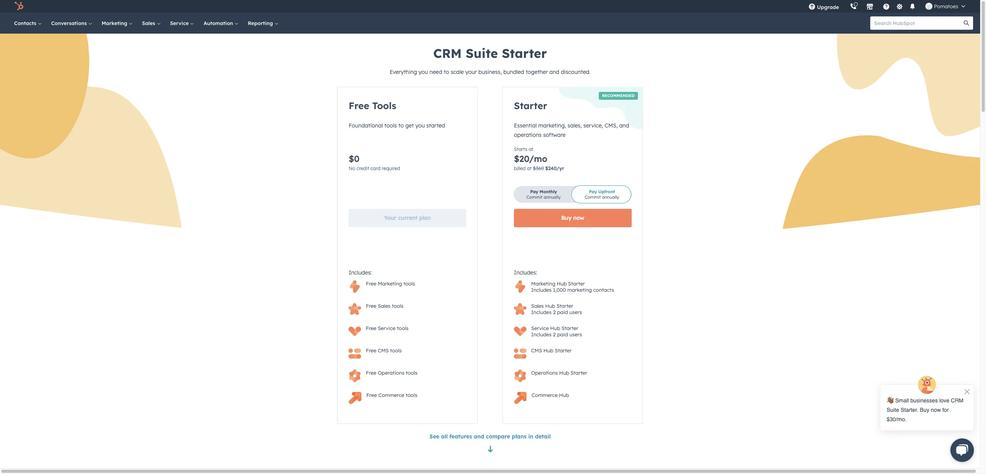 Task type: describe. For each thing, give the bounding box(es) containing it.
automation link
[[199, 13, 243, 34]]

see
[[429, 433, 439, 440]]

marketplaces image
[[866, 4, 873, 11]]

marketing,
[[538, 122, 566, 129]]

marketing link
[[97, 13, 137, 34]]

crm
[[433, 45, 462, 61]]

users for service hub starter
[[569, 331, 582, 338]]

hubspot image
[[14, 2, 23, 11]]

commerce hub
[[532, 392, 569, 398]]

reporting link
[[243, 13, 283, 34]]

notifications button
[[906, 0, 919, 13]]

upfront
[[598, 189, 615, 194]]

everything
[[390, 68, 417, 75]]

search button
[[960, 16, 973, 30]]

detail
[[535, 433, 551, 440]]

calling icon button
[[847, 1, 860, 11]]

free for free cms tools
[[366, 347, 376, 354]]

help button
[[880, 0, 893, 13]]

see all features and compare plans in detail button
[[429, 432, 551, 441]]

sales for sales
[[142, 20, 157, 26]]

started
[[426, 122, 445, 129]]

1 includes: from the left
[[349, 269, 372, 276]]

your
[[384, 214, 396, 221]]

buy now button
[[514, 209, 631, 227]]

menu containing pomatoes
[[803, 0, 971, 13]]

1 horizontal spatial service
[[378, 325, 395, 331]]

compare
[[486, 433, 510, 440]]

your
[[465, 68, 477, 75]]

2 cms from the left
[[531, 347, 542, 354]]

buy now
[[561, 214, 584, 221]]

hub for cms
[[543, 347, 553, 354]]

tools for cms
[[390, 347, 402, 354]]

sales for sales hub starter includes 2 paid users
[[531, 303, 544, 309]]

free marketing tools
[[366, 280, 415, 287]]

1 vertical spatial at
[[527, 165, 532, 171]]

reporting
[[248, 20, 274, 26]]

business,
[[478, 68, 502, 75]]

crm suite starter
[[433, 45, 547, 61]]

sales link
[[137, 13, 165, 34]]

service for service hub starter includes 2 paid users
[[531, 325, 549, 331]]

foundational tools to get you started
[[349, 122, 445, 129]]

tools for commerce
[[406, 392, 417, 398]]

software
[[543, 131, 566, 138]]

settings image
[[896, 3, 903, 10]]

hub for commerce
[[559, 392, 569, 398]]

free cms tools
[[366, 347, 402, 354]]

plan
[[419, 214, 431, 221]]

see all features and compare plans in detail
[[429, 433, 551, 440]]

foundational
[[349, 122, 383, 129]]

tools for marketing
[[403, 280, 415, 287]]

tools
[[372, 100, 396, 111]]

required
[[382, 165, 400, 171]]

conversations link
[[46, 13, 97, 34]]

contacts link
[[9, 13, 46, 34]]

pay upfront commit annually
[[585, 189, 619, 200]]

and inside essential marketing, sales, service, cms, and operations software
[[619, 122, 629, 129]]

includes for marketing
[[531, 287, 552, 293]]

marketing for marketing
[[102, 20, 129, 26]]

starter for operations hub starter
[[571, 370, 587, 376]]

upgrade
[[817, 4, 839, 10]]

1 cms from the left
[[378, 347, 389, 354]]

notifications image
[[909, 4, 916, 11]]

recommended
[[602, 93, 635, 98]]

essential
[[514, 122, 537, 129]]

2 for sales
[[553, 309, 556, 315]]

tools left "get"
[[384, 122, 397, 129]]

search image
[[964, 20, 969, 26]]

hub for service
[[550, 325, 560, 331]]

monthly
[[540, 189, 557, 194]]

chat widget region
[[872, 375, 980, 468]]

sales,
[[568, 122, 582, 129]]

bundled
[[503, 68, 524, 75]]

paid for sales hub starter
[[557, 309, 568, 315]]

1,000
[[553, 287, 566, 293]]

automation
[[204, 20, 235, 26]]

0 horizontal spatial to
[[398, 122, 404, 129]]

plans
[[512, 433, 527, 440]]

hubspot link
[[9, 2, 29, 11]]

service hub starter includes 2 paid users
[[531, 325, 582, 338]]

free sales tools
[[366, 303, 403, 309]]

settings link
[[895, 2, 904, 10]]

hub for sales
[[545, 303, 555, 309]]

2 includes: from the left
[[514, 269, 537, 276]]

discounted.
[[561, 68, 591, 75]]

marketing
[[567, 287, 592, 293]]

essential marketing, sales, service, cms, and operations software
[[514, 122, 629, 138]]

you inside main content
[[415, 122, 425, 129]]

service,
[[583, 122, 603, 129]]

free for free marketing tools
[[366, 280, 376, 287]]

free operations tools
[[366, 370, 417, 376]]

service for service
[[170, 20, 190, 26]]

now
[[573, 214, 584, 221]]

billed
[[514, 165, 526, 171]]

everything you need to scale your business, bundled together and discounted.
[[390, 68, 591, 75]]

tyler black image
[[925, 3, 932, 10]]

free for free operations tools
[[366, 370, 376, 376]]

pay for pay upfront
[[589, 189, 597, 194]]

card
[[370, 165, 380, 171]]

free service tools
[[366, 325, 409, 331]]

includes for service
[[531, 331, 552, 338]]

starter for marketing hub starter includes 1,000 marketing contacts
[[568, 280, 585, 287]]

annually for pay upfront
[[602, 194, 619, 200]]

$240
[[545, 165, 557, 171]]

operations
[[514, 131, 542, 138]]

annually for pay monthly
[[544, 194, 561, 200]]

pomatoes
[[934, 3, 958, 9]]



Task type: locate. For each thing, give the bounding box(es) containing it.
together
[[526, 68, 548, 75]]

service inside "link"
[[170, 20, 190, 26]]

includes up the cms hub starter
[[531, 331, 552, 338]]

starter down the cms hub starter
[[571, 370, 587, 376]]

hub for marketing
[[557, 280, 567, 287]]

0 horizontal spatial commit
[[526, 194, 542, 200]]

1 paid from the top
[[557, 309, 568, 315]]

sales inside "sales hub starter includes 2 paid users"
[[531, 303, 544, 309]]

marketing for marketing hub starter includes 1,000 marketing contacts
[[531, 280, 555, 287]]

starts at $20 /mo billed at $360 $240 /yr
[[514, 146, 564, 171]]

free for free tools
[[349, 100, 369, 111]]

current
[[398, 214, 417, 221]]

commit inside 'pay monthly commit annually'
[[526, 194, 542, 200]]

1 horizontal spatial annually
[[602, 194, 619, 200]]

free down free operations tools
[[366, 392, 377, 398]]

1 horizontal spatial to
[[444, 68, 449, 75]]

cms hub starter
[[531, 347, 572, 354]]

2 commerce from the left
[[532, 392, 558, 398]]

0 horizontal spatial pay
[[530, 189, 538, 194]]

starter up bundled on the right
[[502, 45, 547, 61]]

tools down free operations tools
[[406, 392, 417, 398]]

0 vertical spatial at
[[529, 146, 533, 152]]

starter for cms hub starter
[[555, 347, 572, 354]]

includes for sales
[[531, 309, 552, 315]]

contacts
[[14, 20, 38, 26]]

2 inside service hub starter includes 2 paid users
[[553, 331, 556, 338]]

hub down "sales hub starter includes 2 paid users" on the bottom
[[550, 325, 560, 331]]

0 vertical spatial to
[[444, 68, 449, 75]]

menu
[[803, 0, 971, 13]]

0 horizontal spatial annually
[[544, 194, 561, 200]]

paid up the cms hub starter
[[557, 331, 568, 338]]

pay left monthly
[[530, 189, 538, 194]]

you right "get"
[[415, 122, 425, 129]]

starter down service hub starter includes 2 paid users
[[555, 347, 572, 354]]

sales up free service tools
[[378, 303, 390, 309]]

Search HubSpot search field
[[870, 16, 966, 30]]

$20
[[514, 153, 529, 164]]

2 2 from the top
[[553, 331, 556, 338]]

suite
[[466, 45, 498, 61]]

hub for operations
[[559, 370, 569, 376]]

users down marketing on the bottom of the page
[[569, 309, 582, 315]]

conversations
[[51, 20, 88, 26]]

starter for crm suite starter
[[502, 45, 547, 61]]

free for free sales tools
[[366, 303, 376, 309]]

service
[[170, 20, 190, 26], [378, 325, 395, 331], [531, 325, 549, 331]]

cms down service hub starter includes 2 paid users
[[531, 347, 542, 354]]

sales right marketing link
[[142, 20, 157, 26]]

starter inside "sales hub starter includes 2 paid users"
[[557, 303, 573, 309]]

$0 no credit card required
[[349, 153, 400, 171]]

commit
[[526, 194, 542, 200], [585, 194, 601, 200]]

upgrade image
[[808, 4, 815, 11]]

starter for service hub starter includes 2 paid users
[[562, 325, 578, 331]]

1 horizontal spatial marketing
[[378, 280, 402, 287]]

1 horizontal spatial sales
[[378, 303, 390, 309]]

marketing up "sales hub starter includes 2 paid users" on the bottom
[[531, 280, 555, 287]]

help image
[[883, 4, 890, 11]]

starter right 1,000
[[568, 280, 585, 287]]

/yr
[[557, 165, 564, 171]]

scale
[[451, 68, 464, 75]]

tools for operations
[[406, 370, 417, 376]]

tools down free marketing tools
[[392, 303, 403, 309]]

annually inside pay upfront commit annually
[[602, 194, 619, 200]]

0 horizontal spatial operations
[[378, 370, 404, 376]]

marketplaces button
[[862, 0, 878, 13]]

service link
[[165, 13, 199, 34]]

starter down 1,000
[[557, 303, 573, 309]]

/mo
[[529, 153, 547, 164]]

includes:
[[349, 269, 372, 276], [514, 269, 537, 276]]

hub inside marketing hub starter includes 1,000 marketing contacts
[[557, 280, 567, 287]]

2 horizontal spatial marketing
[[531, 280, 555, 287]]

tools
[[384, 122, 397, 129], [403, 280, 415, 287], [392, 303, 403, 309], [397, 325, 409, 331], [390, 347, 402, 354], [406, 370, 417, 376], [406, 392, 417, 398]]

1 horizontal spatial operations
[[531, 370, 558, 376]]

cms down free service tools
[[378, 347, 389, 354]]

no
[[349, 165, 355, 171]]

sales hub starter includes 2 paid users
[[531, 303, 582, 315]]

paid
[[557, 309, 568, 315], [557, 331, 568, 338]]

annually
[[544, 194, 561, 200], [602, 194, 619, 200]]

users for sales hub starter
[[569, 309, 582, 315]]

1 horizontal spatial commerce
[[532, 392, 558, 398]]

2 users from the top
[[569, 331, 582, 338]]

contacts
[[593, 287, 614, 293]]

2 operations from the left
[[531, 370, 558, 376]]

tools up free commerce tools at left bottom
[[406, 370, 417, 376]]

and right together
[[549, 68, 559, 75]]

2 paid from the top
[[557, 331, 568, 338]]

0 horizontal spatial sales
[[142, 20, 157, 26]]

0 horizontal spatial and
[[474, 433, 484, 440]]

free commerce tools
[[366, 392, 417, 398]]

all
[[441, 433, 448, 440]]

hub down service hub starter includes 2 paid users
[[543, 347, 553, 354]]

at
[[529, 146, 533, 152], [527, 165, 532, 171]]

tools down free sales tools
[[397, 325, 409, 331]]

2 commit from the left
[[585, 194, 601, 200]]

get
[[405, 122, 414, 129]]

1 horizontal spatial commit
[[585, 194, 601, 200]]

paid up service hub starter includes 2 paid users
[[557, 309, 568, 315]]

hub inside service hub starter includes 2 paid users
[[550, 325, 560, 331]]

0 vertical spatial includes
[[531, 287, 552, 293]]

hub left marketing on the bottom of the page
[[557, 280, 567, 287]]

main content
[[269, 87, 711, 474]]

0 horizontal spatial service
[[170, 20, 190, 26]]

2 vertical spatial and
[[474, 433, 484, 440]]

marketing inside marketing hub starter includes 1,000 marketing contacts
[[531, 280, 555, 287]]

pomatoes button
[[921, 0, 970, 13]]

1 operations from the left
[[378, 370, 404, 376]]

paid inside service hub starter includes 2 paid users
[[557, 331, 568, 338]]

$0
[[349, 153, 360, 164]]

2 inside "sales hub starter includes 2 paid users"
[[553, 309, 556, 315]]

0 vertical spatial paid
[[557, 309, 568, 315]]

includes inside "sales hub starter includes 2 paid users"
[[531, 309, 552, 315]]

1 commerce from the left
[[378, 392, 404, 398]]

commerce down free operations tools
[[378, 392, 404, 398]]

1 horizontal spatial includes:
[[514, 269, 537, 276]]

0 horizontal spatial cms
[[378, 347, 389, 354]]

free
[[349, 100, 369, 111], [366, 280, 376, 287], [366, 303, 376, 309], [366, 325, 376, 331], [366, 347, 376, 354], [366, 370, 376, 376], [366, 392, 377, 398]]

1 vertical spatial includes
[[531, 309, 552, 315]]

starter inside marketing hub starter includes 1,000 marketing contacts
[[568, 280, 585, 287]]

paid inside "sales hub starter includes 2 paid users"
[[557, 309, 568, 315]]

1 commit from the left
[[526, 194, 542, 200]]

1 vertical spatial paid
[[557, 331, 568, 338]]

commit down $360
[[526, 194, 542, 200]]

sales inside "link"
[[142, 20, 157, 26]]

0 horizontal spatial commerce
[[378, 392, 404, 398]]

1 horizontal spatial and
[[549, 68, 559, 75]]

tools for sales
[[392, 303, 403, 309]]

1 vertical spatial you
[[415, 122, 425, 129]]

operations up "commerce hub"
[[531, 370, 558, 376]]

to left "get"
[[398, 122, 404, 129]]

tools up free sales tools
[[403, 280, 415, 287]]

2 horizontal spatial sales
[[531, 303, 544, 309]]

service right the sales "link"
[[170, 20, 190, 26]]

service up the cms hub starter
[[531, 325, 549, 331]]

3 includes from the top
[[531, 331, 552, 338]]

cms,
[[605, 122, 618, 129]]

menu item
[[844, 0, 846, 13]]

free down free service tools
[[366, 347, 376, 354]]

you left need on the top
[[419, 68, 428, 75]]

1 users from the top
[[569, 309, 582, 315]]

features
[[449, 433, 472, 440]]

2 vertical spatial includes
[[531, 331, 552, 338]]

your current plan button
[[349, 209, 466, 227]]

pay for pay monthly
[[530, 189, 538, 194]]

2 horizontal spatial and
[[619, 122, 629, 129]]

free up free service tools
[[366, 303, 376, 309]]

includes
[[531, 287, 552, 293], [531, 309, 552, 315], [531, 331, 552, 338]]

at right starts
[[529, 146, 533, 152]]

free for free service tools
[[366, 325, 376, 331]]

commit inside pay upfront commit annually
[[585, 194, 601, 200]]

commerce down operations hub starter
[[532, 392, 558, 398]]

1 vertical spatial users
[[569, 331, 582, 338]]

1 horizontal spatial pay
[[589, 189, 597, 194]]

users
[[569, 309, 582, 315], [569, 331, 582, 338]]

1 vertical spatial and
[[619, 122, 629, 129]]

2 horizontal spatial service
[[531, 325, 549, 331]]

2 for service
[[553, 331, 556, 338]]

includes inside marketing hub starter includes 1,000 marketing contacts
[[531, 287, 552, 293]]

and
[[549, 68, 559, 75], [619, 122, 629, 129], [474, 433, 484, 440]]

calling icon image
[[850, 3, 857, 10]]

0 horizontal spatial includes:
[[349, 269, 372, 276]]

starter down "sales hub starter includes 2 paid users" on the bottom
[[562, 325, 578, 331]]

cms
[[378, 347, 389, 354], [531, 347, 542, 354]]

1 annually from the left
[[544, 194, 561, 200]]

users inside "sales hub starter includes 2 paid users"
[[569, 309, 582, 315]]

1 horizontal spatial cms
[[531, 347, 542, 354]]

free up free sales tools
[[366, 280, 376, 287]]

0 vertical spatial 2
[[553, 309, 556, 315]]

2 up service hub starter includes 2 paid users
[[553, 309, 556, 315]]

marketing hub starter includes 1,000 marketing contacts
[[531, 280, 614, 293]]

hub down the cms hub starter
[[559, 370, 569, 376]]

0 vertical spatial users
[[569, 309, 582, 315]]

hub inside "sales hub starter includes 2 paid users"
[[545, 303, 555, 309]]

starts
[[514, 146, 527, 152]]

operations
[[378, 370, 404, 376], [531, 370, 558, 376]]

0 horizontal spatial marketing
[[102, 20, 129, 26]]

operations hub starter
[[531, 370, 587, 376]]

to right need on the top
[[444, 68, 449, 75]]

1 2 from the top
[[553, 309, 556, 315]]

starter inside service hub starter includes 2 paid users
[[562, 325, 578, 331]]

1 vertical spatial 2
[[553, 331, 556, 338]]

free up free cms tools
[[366, 325, 376, 331]]

and inside button
[[474, 433, 484, 440]]

your current plan
[[384, 214, 431, 221]]

includes inside service hub starter includes 2 paid users
[[531, 331, 552, 338]]

commit up the buy now button
[[585, 194, 601, 200]]

need
[[430, 68, 442, 75]]

hub down operations hub starter
[[559, 392, 569, 398]]

2 pay from the left
[[589, 189, 597, 194]]

includes up service hub starter includes 2 paid users
[[531, 309, 552, 315]]

0 vertical spatial you
[[419, 68, 428, 75]]

pay inside pay upfront commit annually
[[589, 189, 597, 194]]

2 annually from the left
[[602, 194, 619, 200]]

2 includes from the top
[[531, 309, 552, 315]]

main content containing free tools
[[269, 87, 711, 474]]

users inside service hub starter includes 2 paid users
[[569, 331, 582, 338]]

free down free cms tools
[[366, 370, 376, 376]]

buy
[[561, 214, 572, 221]]

sales up service hub starter includes 2 paid users
[[531, 303, 544, 309]]

service down free sales tools
[[378, 325, 395, 331]]

1 includes from the top
[[531, 287, 552, 293]]

starter for sales hub starter includes 2 paid users
[[557, 303, 573, 309]]

free tools
[[349, 100, 396, 111]]

annually inside 'pay monthly commit annually'
[[544, 194, 561, 200]]

marketing left the sales "link"
[[102, 20, 129, 26]]

tools for service
[[397, 325, 409, 331]]

2 up the cms hub starter
[[553, 331, 556, 338]]

0 vertical spatial and
[[549, 68, 559, 75]]

free up foundational
[[349, 100, 369, 111]]

pay monthly commit annually
[[526, 189, 561, 200]]

1 vertical spatial to
[[398, 122, 404, 129]]

2
[[553, 309, 556, 315], [553, 331, 556, 338]]

and right cms,
[[619, 122, 629, 129]]

at left $360
[[527, 165, 532, 171]]

you
[[419, 68, 428, 75], [415, 122, 425, 129]]

hub down 1,000
[[545, 303, 555, 309]]

operations up free commerce tools at left bottom
[[378, 370, 404, 376]]

marketing up free sales tools
[[378, 280, 402, 287]]

1 pay from the left
[[530, 189, 538, 194]]

in
[[528, 433, 533, 440]]

includes left 1,000
[[531, 287, 552, 293]]

sales
[[142, 20, 157, 26], [378, 303, 390, 309], [531, 303, 544, 309]]

pay left upfront on the right
[[589, 189, 597, 194]]

to
[[444, 68, 449, 75], [398, 122, 404, 129]]

commit for pay monthly
[[526, 194, 542, 200]]

credit
[[357, 165, 369, 171]]

paid for service hub starter
[[557, 331, 568, 338]]

free for free commerce tools
[[366, 392, 377, 398]]

commerce
[[378, 392, 404, 398], [532, 392, 558, 398]]

starter up essential
[[514, 100, 547, 111]]

$360
[[533, 165, 544, 171]]

pay inside 'pay monthly commit annually'
[[530, 189, 538, 194]]

and right the features on the bottom left of the page
[[474, 433, 484, 440]]

users up the cms hub starter
[[569, 331, 582, 338]]

tools up free operations tools
[[390, 347, 402, 354]]

service inside service hub starter includes 2 paid users
[[531, 325, 549, 331]]

commit for pay upfront
[[585, 194, 601, 200]]

starter
[[502, 45, 547, 61], [514, 100, 547, 111], [568, 280, 585, 287], [557, 303, 573, 309], [562, 325, 578, 331], [555, 347, 572, 354], [571, 370, 587, 376]]



Task type: vqa. For each thing, say whether or not it's contained in the screenshot.
tools related to Commerce
yes



